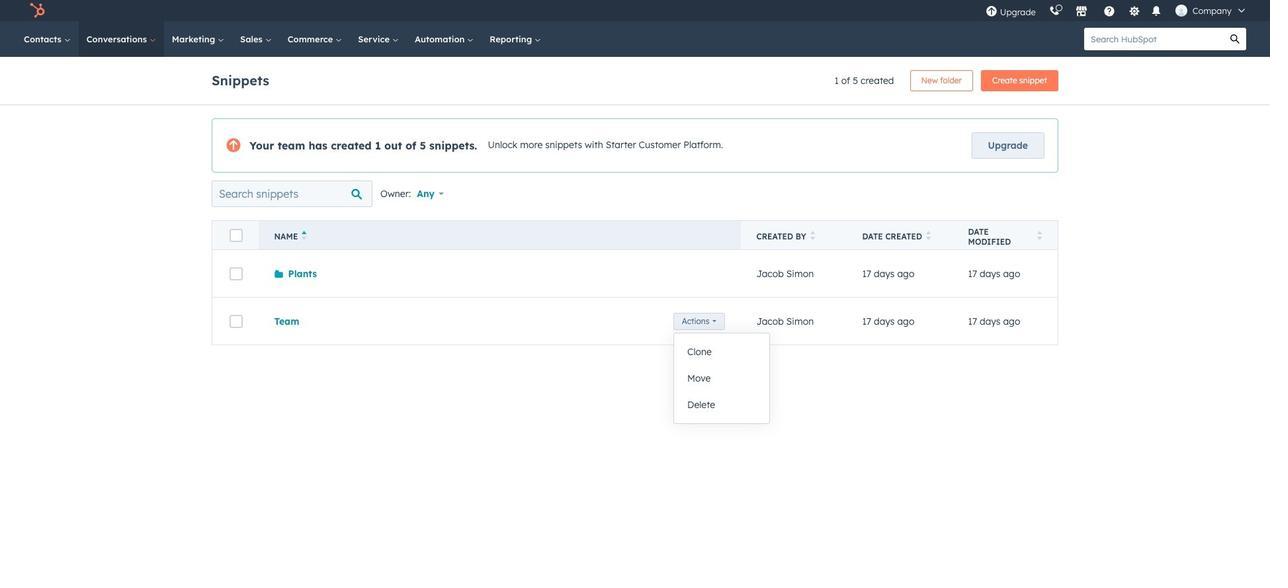 Task type: vqa. For each thing, say whether or not it's contained in the screenshot.
the middle Press to sort. icon
yes



Task type: locate. For each thing, give the bounding box(es) containing it.
Search HubSpot search field
[[1085, 28, 1224, 50]]

ascending sort. press to sort descending. element
[[302, 231, 307, 242]]

banner
[[212, 66, 1059, 91]]

1 press to sort. image from the left
[[810, 231, 815, 240]]

press to sort. element
[[810, 231, 815, 242], [926, 231, 931, 242], [1037, 231, 1042, 242]]

1 horizontal spatial press to sort. image
[[926, 231, 931, 240]]

press to sort. image
[[810, 231, 815, 240], [926, 231, 931, 240], [1037, 231, 1042, 240]]

1 horizontal spatial press to sort. element
[[926, 231, 931, 242]]

2 horizontal spatial press to sort. element
[[1037, 231, 1042, 242]]

jacob simon image
[[1176, 5, 1188, 17]]

0 horizontal spatial press to sort. image
[[810, 231, 815, 240]]

Search search field
[[212, 181, 373, 207]]

menu
[[979, 0, 1255, 21]]

2 press to sort. image from the left
[[926, 231, 931, 240]]

2 horizontal spatial press to sort. image
[[1037, 231, 1042, 240]]

0 horizontal spatial press to sort. element
[[810, 231, 815, 242]]



Task type: describe. For each thing, give the bounding box(es) containing it.
2 press to sort. element from the left
[[926, 231, 931, 242]]

1 press to sort. element from the left
[[810, 231, 815, 242]]

3 press to sort. image from the left
[[1037, 231, 1042, 240]]

3 press to sort. element from the left
[[1037, 231, 1042, 242]]

marketplaces image
[[1076, 6, 1088, 18]]

ascending sort. press to sort descending. image
[[302, 231, 307, 240]]



